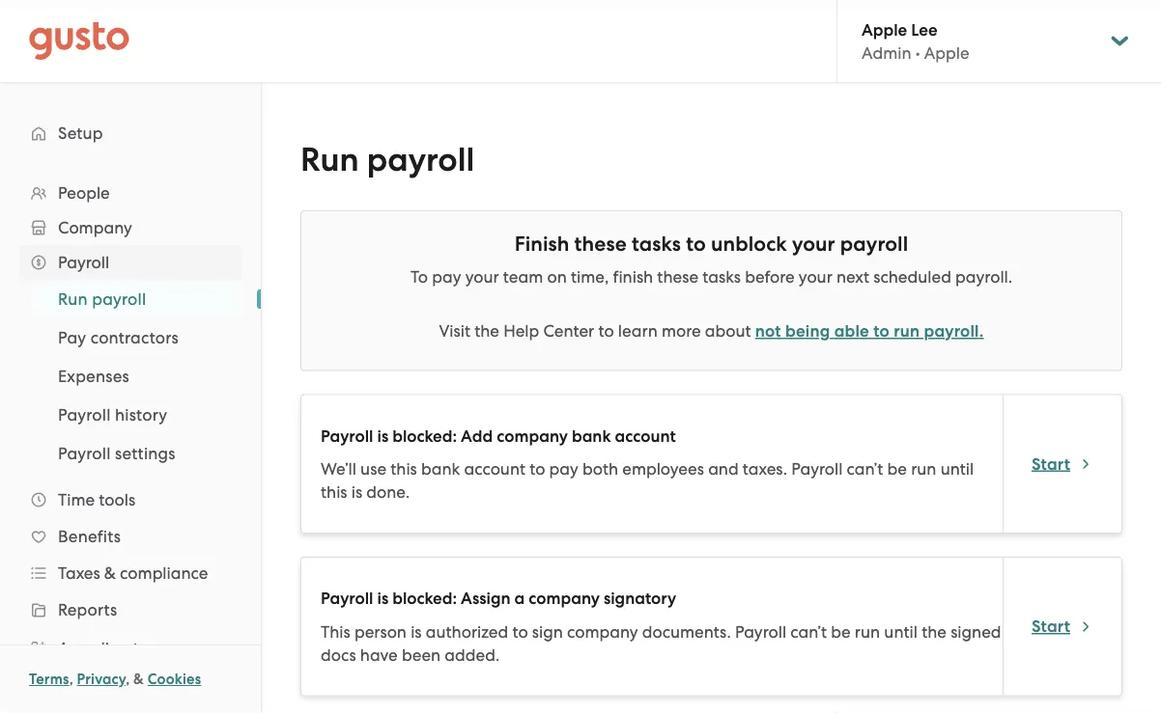 Task type: locate. For each thing, give the bounding box(es) containing it.
2 vertical spatial company
[[567, 623, 638, 642]]

payroll up 'we'll'
[[321, 427, 373, 446]]

app directory link
[[19, 632, 242, 667]]

payroll. for scheduled
[[956, 268, 1013, 287]]

1 vertical spatial payroll
[[840, 232, 908, 256]]

these right the finish
[[657, 268, 699, 287]]

, down directory
[[126, 671, 130, 689]]

1 vertical spatial start
[[1032, 617, 1070, 637]]

time tools
[[58, 491, 135, 510]]

list
[[0, 176, 261, 714], [0, 280, 261, 473]]

pay
[[432, 268, 461, 287], [549, 460, 579, 479]]

& right "taxes"
[[104, 564, 116, 584]]

we'll
[[321, 460, 356, 479]]

pay inside we'll use this bank account to pay both employees and taxes. payroll can't be run until this is done.
[[549, 460, 579, 479]]

& down app directory link in the bottom of the page
[[133, 671, 144, 689]]

can't
[[847, 460, 883, 479], [791, 623, 827, 642]]

to inside the "this person is authorized to sign company documents. payroll can't be run until the signed docs have been added."
[[512, 623, 528, 642]]

0 vertical spatial start link
[[1032, 453, 1094, 476]]

pay right to
[[432, 268, 461, 287]]

0 horizontal spatial apple
[[862, 20, 907, 39]]

payroll settings link
[[35, 437, 242, 471]]

0 vertical spatial be
[[887, 460, 907, 479]]

payroll inside we'll use this bank account to pay both employees and taxes. payroll can't be run until this is done.
[[791, 460, 843, 479]]

0 horizontal spatial account
[[464, 460, 526, 479]]

2 start link from the top
[[1032, 616, 1094, 639]]

1 horizontal spatial can't
[[847, 460, 883, 479]]

0 horizontal spatial run
[[58, 290, 88, 309]]

1 vertical spatial account
[[464, 460, 526, 479]]

sign
[[532, 623, 563, 642]]

payroll
[[367, 141, 475, 180], [840, 232, 908, 256], [92, 290, 146, 309]]

&
[[104, 564, 116, 584], [133, 671, 144, 689]]

run
[[894, 322, 920, 342], [911, 460, 937, 479], [855, 623, 880, 642]]

& inside dropdown button
[[104, 564, 116, 584]]

company
[[497, 427, 568, 446], [529, 589, 600, 609], [567, 623, 638, 642]]

0 vertical spatial blocked:
[[392, 427, 457, 446]]

0 horizontal spatial ,
[[69, 671, 73, 689]]

have
[[360, 646, 398, 665]]

0 vertical spatial can't
[[847, 460, 883, 479]]

until
[[941, 460, 974, 479], [884, 623, 918, 642]]

to
[[686, 232, 706, 256], [598, 322, 614, 341], [873, 322, 890, 342], [530, 460, 545, 479], [512, 623, 528, 642]]

apple
[[862, 20, 907, 39], [924, 43, 969, 63]]

0 vertical spatial this
[[391, 460, 417, 479]]

1 list from the top
[[0, 176, 261, 714]]

not being able to run payroll. link
[[755, 322, 984, 342]]

payroll right taxes.
[[791, 460, 843, 479]]

1 horizontal spatial payroll
[[367, 141, 475, 180]]

to right able
[[873, 322, 890, 342]]

until inside the "this person is authorized to sign company documents. payroll can't be run until the signed docs have been added."
[[884, 623, 918, 642]]

0 horizontal spatial payroll
[[92, 290, 146, 309]]

start link for payroll is blocked: assign a company signatory
[[1032, 616, 1094, 639]]

privacy link
[[77, 671, 126, 689]]

1 vertical spatial bank
[[421, 460, 460, 479]]

company up sign
[[529, 589, 600, 609]]

1 vertical spatial run
[[58, 290, 88, 309]]

0 horizontal spatial bank
[[421, 460, 460, 479]]

payroll right the documents.
[[735, 623, 786, 642]]

run
[[300, 141, 359, 180], [58, 290, 88, 309]]

1 horizontal spatial pay
[[549, 460, 579, 479]]

2 blocked: from the top
[[392, 589, 457, 609]]

until inside we'll use this bank account to pay both employees and taxes. payroll can't be run until this is done.
[[941, 460, 974, 479]]

payroll for payroll
[[58, 253, 109, 272]]

both
[[583, 460, 618, 479]]

terms link
[[29, 671, 69, 689]]

payroll inside dropdown button
[[58, 253, 109, 272]]

0 horizontal spatial run payroll
[[58, 290, 146, 309]]

payroll down company
[[58, 253, 109, 272]]

2 list from the top
[[0, 280, 261, 473]]

people
[[58, 184, 110, 203]]

directory
[[95, 640, 164, 659]]

taxes.
[[743, 460, 787, 479]]

0 vertical spatial start
[[1032, 454, 1070, 474]]

the inside the "this person is authorized to sign company documents. payroll can't be run until the signed docs have been added."
[[922, 623, 947, 642]]

1 vertical spatial until
[[884, 623, 918, 642]]

1 horizontal spatial these
[[657, 268, 699, 287]]

to left sign
[[512, 623, 528, 642]]

your
[[792, 232, 835, 256], [465, 268, 499, 287], [799, 268, 833, 287]]

1 vertical spatial be
[[831, 623, 851, 642]]

payroll inside 'link'
[[58, 444, 111, 464]]

learn
[[618, 322, 658, 341]]

tasks
[[632, 232, 681, 256], [703, 268, 741, 287]]

list containing people
[[0, 176, 261, 714]]

payroll for payroll is blocked: add company bank account
[[321, 427, 373, 446]]

benefits
[[58, 527, 121, 547]]

1 vertical spatial these
[[657, 268, 699, 287]]

help
[[503, 322, 539, 341]]

being
[[785, 322, 830, 342]]

this down 'we'll'
[[321, 483, 347, 502]]

1 vertical spatial this
[[321, 483, 347, 502]]

is up "been"
[[411, 623, 422, 642]]

0 horizontal spatial pay
[[432, 268, 461, 287]]

0 vertical spatial pay
[[432, 268, 461, 287]]

1 horizontal spatial ,
[[126, 671, 130, 689]]

1 horizontal spatial the
[[922, 623, 947, 642]]

this person is authorized to sign company documents. payroll can't be run until the signed docs have been added.
[[321, 623, 1001, 665]]

company inside the "this person is authorized to sign company documents. payroll can't be run until the signed docs have been added."
[[567, 623, 638, 642]]

1 horizontal spatial be
[[887, 460, 907, 479]]

blocked: for assign
[[392, 589, 457, 609]]

0 vertical spatial run
[[894, 322, 920, 342]]

bank up both
[[572, 427, 611, 446]]

2 horizontal spatial payroll
[[840, 232, 908, 256]]

0 horizontal spatial until
[[884, 623, 918, 642]]

1 vertical spatial run
[[911, 460, 937, 479]]

can't inside the "this person is authorized to sign company documents. payroll can't be run until the signed docs have been added."
[[791, 623, 827, 642]]

payroll down 'expenses'
[[58, 406, 111, 425]]

1 start from the top
[[1032, 454, 1070, 474]]

this
[[321, 623, 350, 642]]

and
[[708, 460, 739, 479]]

blocked:
[[392, 427, 457, 446], [392, 589, 457, 609]]

gusto navigation element
[[0, 83, 261, 714]]

people button
[[19, 176, 242, 211]]

1 start link from the top
[[1032, 453, 1094, 476]]

payroll is blocked: assign a company signatory
[[321, 589, 676, 609]]

1 horizontal spatial &
[[133, 671, 144, 689]]

team
[[503, 268, 543, 287]]

docs
[[321, 646, 356, 665]]

to left learn
[[598, 322, 614, 341]]

the left signed
[[922, 623, 947, 642]]

2 vertical spatial payroll
[[92, 290, 146, 309]]

1 vertical spatial run payroll
[[58, 290, 146, 309]]

apple up admin
[[862, 20, 907, 39]]

account up employees in the bottom right of the page
[[615, 427, 676, 446]]

tasks up the finish
[[632, 232, 681, 256]]

is inside the "this person is authorized to sign company documents. payroll can't be run until the signed docs have been added."
[[411, 623, 422, 642]]

0 vertical spatial tasks
[[632, 232, 681, 256]]

0 vertical spatial these
[[574, 232, 627, 256]]

1 vertical spatial blocked:
[[392, 589, 457, 609]]

is up person
[[377, 589, 389, 609]]

tasks down finish these tasks to unblock your payroll
[[703, 268, 741, 287]]

to inside we'll use this bank account to pay both employees and taxes. payroll can't be run until this is done.
[[530, 460, 545, 479]]

is
[[377, 427, 389, 446], [351, 483, 362, 502], [377, 589, 389, 609], [411, 623, 422, 642]]

be
[[887, 460, 907, 479], [831, 623, 851, 642]]

reports link
[[19, 593, 242, 628]]

a
[[514, 589, 525, 609]]

this up done.
[[391, 460, 417, 479]]

0 vertical spatial account
[[615, 427, 676, 446]]

blocked: left add
[[392, 427, 457, 446]]

the
[[475, 322, 499, 341], [922, 623, 947, 642]]

, left the privacy
[[69, 671, 73, 689]]

company down signatory
[[567, 623, 638, 642]]

1 vertical spatial payroll.
[[924, 322, 984, 342]]

start link for payroll is blocked: add company bank account
[[1032, 453, 1094, 476]]

your left next
[[799, 268, 833, 287]]

reports
[[58, 601, 117, 620]]

company right add
[[497, 427, 568, 446]]

0 vertical spatial bank
[[572, 427, 611, 446]]

1 vertical spatial can't
[[791, 623, 827, 642]]

these up time,
[[574, 232, 627, 256]]

bank down the payroll is blocked: add company bank account
[[421, 460, 460, 479]]

1 horizontal spatial tasks
[[703, 268, 741, 287]]

start
[[1032, 454, 1070, 474], [1032, 617, 1070, 637]]

0 horizontal spatial the
[[475, 322, 499, 341]]

0 vertical spatial the
[[475, 322, 499, 341]]

0 vertical spatial company
[[497, 427, 568, 446]]

2 start from the top
[[1032, 617, 1070, 637]]

visit the help center to learn more about not being able to run payroll.
[[439, 322, 984, 342]]

this
[[391, 460, 417, 479], [321, 483, 347, 502]]

1 vertical spatial pay
[[549, 460, 579, 479]]

1 vertical spatial the
[[922, 623, 947, 642]]

pay contractors link
[[35, 321, 242, 356]]

bank
[[572, 427, 611, 446], [421, 460, 460, 479]]

apple right •
[[924, 43, 969, 63]]

0 horizontal spatial be
[[831, 623, 851, 642]]

these
[[574, 232, 627, 256], [657, 268, 699, 287]]

0 horizontal spatial &
[[104, 564, 116, 584]]

run inside the "this person is authorized to sign company documents. payroll can't be run until the signed docs have been added."
[[855, 623, 880, 642]]

1 blocked: from the top
[[392, 427, 457, 446]]

1 horizontal spatial run payroll
[[300, 141, 475, 180]]

1 vertical spatial start link
[[1032, 616, 1094, 639]]

cookies button
[[148, 669, 201, 692]]

payroll. right scheduled
[[956, 268, 1013, 287]]

account down the payroll is blocked: add company bank account
[[464, 460, 526, 479]]

about
[[705, 322, 751, 341]]

can't inside we'll use this bank account to pay both employees and taxes. payroll can't be run until this is done.
[[847, 460, 883, 479]]

0 horizontal spatial can't
[[791, 623, 827, 642]]

expenses link
[[35, 359, 242, 394]]

apple lee admin • apple
[[862, 20, 969, 63]]

0 vertical spatial payroll.
[[956, 268, 1013, 287]]

account
[[615, 427, 676, 446], [464, 460, 526, 479]]

next
[[837, 268, 869, 287]]

to down the payroll is blocked: add company bank account
[[530, 460, 545, 479]]

unblock
[[711, 232, 787, 256]]

is down "use"
[[351, 483, 362, 502]]

1 vertical spatial tasks
[[703, 268, 741, 287]]

terms
[[29, 671, 69, 689]]

2 vertical spatial run
[[855, 623, 880, 642]]

start for account
[[1032, 454, 1070, 474]]

pay left both
[[549, 460, 579, 479]]

0 vertical spatial &
[[104, 564, 116, 584]]

1 vertical spatial apple
[[924, 43, 969, 63]]

blocked: up 'authorized'
[[392, 589, 457, 609]]

payroll. down scheduled
[[924, 322, 984, 342]]

the right visit
[[475, 322, 499, 341]]

payroll up time on the bottom left of the page
[[58, 444, 111, 464]]

1 horizontal spatial until
[[941, 460, 974, 479]]

added.
[[445, 646, 500, 665]]

0 vertical spatial until
[[941, 460, 974, 479]]

payroll up this
[[321, 589, 373, 609]]

start link
[[1032, 453, 1094, 476], [1032, 616, 1094, 639]]

0 vertical spatial run
[[300, 141, 359, 180]]

1 horizontal spatial account
[[615, 427, 676, 446]]

0 vertical spatial payroll
[[367, 141, 475, 180]]



Task type: describe. For each thing, give the bounding box(es) containing it.
company button
[[19, 211, 242, 245]]

payroll button
[[19, 245, 242, 280]]

payroll is blocked: add company bank account
[[321, 427, 676, 446]]

payroll. for run
[[924, 322, 984, 342]]

compliance
[[120, 564, 208, 584]]

app directory
[[58, 640, 164, 659]]

assign
[[461, 589, 511, 609]]

taxes & compliance button
[[19, 556, 242, 591]]

0 vertical spatial run payroll
[[300, 141, 475, 180]]

bank inside we'll use this bank account to pay both employees and taxes. payroll can't be run until this is done.
[[421, 460, 460, 479]]

home image
[[29, 22, 129, 60]]

contractors
[[91, 328, 179, 348]]

able
[[834, 322, 869, 342]]

your left team
[[465, 268, 499, 287]]

signatory
[[604, 589, 676, 609]]

payroll for payroll is blocked: assign a company signatory
[[321, 589, 373, 609]]

1 horizontal spatial run
[[300, 141, 359, 180]]

before
[[745, 268, 795, 287]]

run inside we'll use this bank account to pay both employees and taxes. payroll can't be run until this is done.
[[911, 460, 937, 479]]

payroll inside the "this person is authorized to sign company documents. payroll can't be run until the signed docs have been added."
[[735, 623, 786, 642]]

start for signatory
[[1032, 617, 1070, 637]]

1 horizontal spatial apple
[[924, 43, 969, 63]]

cookies
[[148, 671, 201, 689]]

2 , from the left
[[126, 671, 130, 689]]

add
[[461, 427, 493, 446]]

run inside gusto navigation element
[[58, 290, 88, 309]]

employees
[[622, 460, 704, 479]]

to inside visit the help center to learn more about not being able to run payroll.
[[598, 322, 614, 341]]

setup
[[58, 124, 103, 143]]

on
[[547, 268, 567, 287]]

1 horizontal spatial this
[[391, 460, 417, 479]]

company
[[58, 218, 132, 238]]

the inside visit the help center to learn more about not being able to run payroll.
[[475, 322, 499, 341]]

we'll use this bank account to pay both employees and taxes. payroll can't be run until this is done.
[[321, 460, 974, 502]]

finish these tasks to unblock your payroll
[[515, 232, 908, 256]]

blocked: for add
[[392, 427, 457, 446]]

time,
[[571, 268, 609, 287]]

center
[[543, 322, 594, 341]]

settings
[[115, 444, 176, 464]]

admin
[[862, 43, 912, 63]]

payroll inside gusto navigation element
[[92, 290, 146, 309]]

to
[[410, 268, 428, 287]]

time tools button
[[19, 483, 242, 518]]

list containing run payroll
[[0, 280, 261, 473]]

taxes & compliance
[[58, 564, 208, 584]]

benefits link
[[19, 520, 242, 555]]

lee
[[911, 20, 938, 39]]

pay
[[58, 328, 86, 348]]

0 vertical spatial apple
[[862, 20, 907, 39]]

privacy
[[77, 671, 126, 689]]

authorized
[[426, 623, 508, 642]]

not
[[755, 322, 781, 342]]

0 horizontal spatial this
[[321, 483, 347, 502]]

time
[[58, 491, 95, 510]]

•
[[916, 43, 920, 63]]

payroll history link
[[35, 398, 242, 433]]

be inside the "this person is authorized to sign company documents. payroll can't be run until the signed docs have been added."
[[831, 623, 851, 642]]

run payroll link
[[35, 282, 242, 317]]

signed
[[951, 623, 1001, 642]]

setup link
[[19, 116, 242, 151]]

your up before
[[792, 232, 835, 256]]

to pay your team on time, finish these tasks before your next scheduled payroll.
[[410, 268, 1013, 287]]

finish
[[613, 268, 653, 287]]

done.
[[366, 483, 410, 502]]

terms , privacy , & cookies
[[29, 671, 201, 689]]

expenses
[[58, 367, 129, 386]]

finish
[[515, 232, 569, 256]]

tools
[[99, 491, 135, 510]]

use
[[360, 460, 386, 479]]

been
[[402, 646, 441, 665]]

account inside we'll use this bank account to pay both employees and taxes. payroll can't be run until this is done.
[[464, 460, 526, 479]]

to up the to pay your team on time, finish these tasks before your next scheduled payroll.
[[686, 232, 706, 256]]

history
[[115, 406, 167, 425]]

more
[[662, 322, 701, 341]]

visit
[[439, 322, 470, 341]]

1 vertical spatial &
[[133, 671, 144, 689]]

payroll history
[[58, 406, 167, 425]]

run payroll inside gusto navigation element
[[58, 290, 146, 309]]

is inside we'll use this bank account to pay both employees and taxes. payroll can't be run until this is done.
[[351, 483, 362, 502]]

person
[[354, 623, 407, 642]]

1 vertical spatial company
[[529, 589, 600, 609]]

payroll settings
[[58, 444, 176, 464]]

pay contractors
[[58, 328, 179, 348]]

0 horizontal spatial these
[[574, 232, 627, 256]]

taxes
[[58, 564, 100, 584]]

1 , from the left
[[69, 671, 73, 689]]

is up "use"
[[377, 427, 389, 446]]

payroll for payroll history
[[58, 406, 111, 425]]

scheduled
[[873, 268, 951, 287]]

documents.
[[642, 623, 731, 642]]

1 horizontal spatial bank
[[572, 427, 611, 446]]

payroll for payroll settings
[[58, 444, 111, 464]]

be inside we'll use this bank account to pay both employees and taxes. payroll can't be run until this is done.
[[887, 460, 907, 479]]

0 horizontal spatial tasks
[[632, 232, 681, 256]]

app
[[58, 640, 90, 659]]



Task type: vqa. For each thing, say whether or not it's contained in the screenshot.
IRS
no



